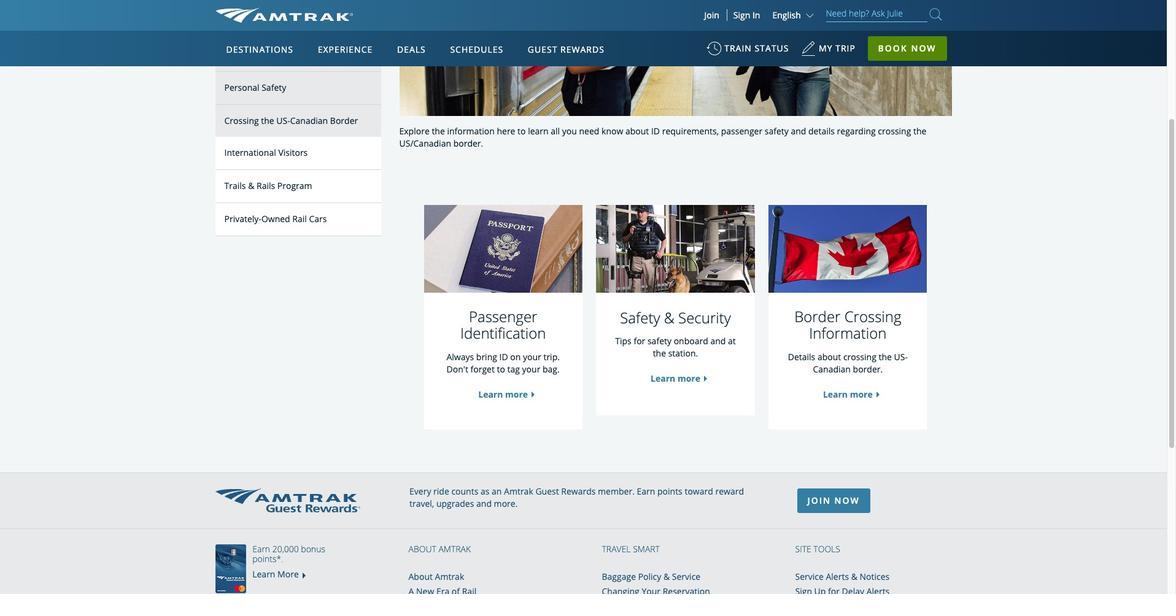 Task type: locate. For each thing, give the bounding box(es) containing it.
your
[[523, 351, 542, 363], [522, 363, 541, 375]]

learn more for crossing
[[823, 389, 873, 400]]

0 vertical spatial border
[[330, 115, 358, 126]]

learn more link for crossing
[[823, 389, 873, 400]]

0 horizontal spatial crossing
[[844, 351, 877, 363]]

amtrak inside every ride counts as an amtrak guest rewards member. earn points toward reward travel, upgrades and more.
[[504, 486, 534, 497]]

2 horizontal spatial and
[[791, 125, 807, 137]]

0 horizontal spatial earn
[[253, 543, 270, 555]]

the inside "secondary" navigation
[[261, 115, 274, 126]]

1 vertical spatial id
[[500, 351, 508, 363]]

more for &
[[678, 373, 701, 385]]

crossing down personal
[[224, 115, 259, 126]]

more down 'tag'
[[505, 389, 528, 400]]

you
[[562, 125, 577, 137]]

1 horizontal spatial to
[[518, 125, 526, 137]]

passenger up personal
[[224, 49, 266, 60]]

toward
[[685, 486, 713, 497]]

crossing inside border crossing information
[[845, 306, 902, 326]]

1 vertical spatial passenger
[[469, 306, 538, 326]]

crossing right the regarding
[[878, 125, 912, 137]]

1 vertical spatial about
[[409, 571, 433, 583]]

us- inside crossing the us-canadian border link
[[277, 115, 290, 126]]

regions map image
[[261, 103, 556, 274]]

travel
[[602, 543, 631, 555]]

passenger identification link
[[215, 39, 381, 72]]

2 about from the top
[[409, 571, 433, 583]]

about inside details about crossing the us- canadian border.
[[818, 351, 842, 363]]

more
[[278, 569, 299, 580]]

about amtrak
[[409, 543, 471, 555], [409, 571, 464, 583]]

id
[[652, 125, 660, 137], [500, 351, 508, 363]]

my trip
[[819, 42, 856, 54]]

service
[[672, 571, 701, 583], [796, 571, 824, 583]]

guest rewards button
[[523, 33, 610, 67]]

details
[[809, 125, 835, 137]]

points*.
[[253, 553, 283, 565]]

2 horizontal spatial learn more link
[[823, 389, 873, 400]]

0 horizontal spatial canadian
[[290, 115, 328, 126]]

1 horizontal spatial safety
[[765, 125, 789, 137]]

1 vertical spatial earn
[[253, 543, 270, 555]]

international visitors
[[224, 147, 308, 159]]

2 about amtrak from the top
[[409, 571, 464, 583]]

border. inside details about crossing the us- canadian border.
[[853, 363, 883, 375]]

0 vertical spatial crossing
[[224, 115, 259, 126]]

and left details
[[791, 125, 807, 137]]

destinations
[[226, 44, 294, 55]]

0 vertical spatial identification
[[268, 49, 321, 60]]

and left at
[[711, 336, 726, 347]]

trails & rails program link
[[215, 170, 381, 203]]

here
[[497, 125, 516, 137]]

learn more down 'tag'
[[479, 389, 528, 400]]

0 horizontal spatial safety
[[262, 82, 286, 93]]

0 vertical spatial earn
[[637, 486, 656, 497]]

join now
[[808, 495, 860, 507]]

id left "on"
[[500, 351, 508, 363]]

0 horizontal spatial passenger identification
[[224, 49, 321, 60]]

about amtrak link
[[409, 571, 464, 583]]

1 vertical spatial crossing
[[845, 306, 902, 326]]

service alerts & notices link
[[796, 571, 890, 583]]

service right policy
[[672, 571, 701, 583]]

0 vertical spatial and
[[791, 125, 807, 137]]

border
[[330, 115, 358, 126], [795, 306, 841, 326]]

1 vertical spatial identification
[[461, 323, 546, 343]]

0 vertical spatial about
[[626, 125, 649, 137]]

more down station.
[[678, 373, 701, 385]]

2 horizontal spatial learn more
[[823, 389, 873, 400]]

experience
[[318, 44, 373, 55]]

0 vertical spatial about
[[409, 543, 437, 555]]

1 horizontal spatial learn more
[[651, 373, 701, 385]]

0 horizontal spatial about
[[626, 125, 649, 137]]

1 service from the left
[[672, 571, 701, 583]]

identification inside "secondary" navigation
[[268, 49, 321, 60]]

1 horizontal spatial us-
[[894, 351, 908, 363]]

1 horizontal spatial border.
[[853, 363, 883, 375]]

earn left the points
[[637, 486, 656, 497]]

id left requirements, on the right top of page
[[652, 125, 660, 137]]

0 horizontal spatial identification
[[268, 49, 321, 60]]

1 horizontal spatial and
[[711, 336, 726, 347]]

english button
[[773, 9, 817, 21]]

1 horizontal spatial service
[[796, 571, 824, 583]]

tips
[[615, 336, 632, 347]]

0 vertical spatial passenger
[[224, 49, 266, 60]]

crossing
[[224, 115, 259, 126], [845, 306, 902, 326]]

border up details
[[795, 306, 841, 326]]

0 horizontal spatial crossing
[[224, 115, 259, 126]]

secondary navigation
[[215, 0, 399, 454]]

border crossing information
[[795, 306, 902, 343]]

explore the information here to learn all you need know about id requirements, passenger safety and details regarding crossing the us/canadian border.
[[399, 125, 927, 149]]

footer
[[0, 473, 1167, 594]]

learn more link down station.
[[651, 373, 701, 385]]

join inside join now "link"
[[808, 495, 831, 507]]

learn more down station.
[[651, 373, 701, 385]]

2 vertical spatial amtrak
[[435, 571, 464, 583]]

rail
[[293, 213, 307, 225]]

1 horizontal spatial crossing
[[845, 306, 902, 326]]

member.
[[598, 486, 635, 497]]

crossing down information
[[844, 351, 877, 363]]

passenger identification up "on"
[[461, 306, 546, 343]]

0 vertical spatial us-
[[277, 115, 290, 126]]

border down personal safety link
[[330, 115, 358, 126]]

1 vertical spatial and
[[711, 336, 726, 347]]

personal
[[224, 82, 260, 93]]

0 horizontal spatial more
[[505, 389, 528, 400]]

0 horizontal spatial us-
[[277, 115, 290, 126]]

safety inside explore the information here to learn all you need know about id requirements, passenger safety and details regarding crossing the us/canadian border.
[[765, 125, 789, 137]]

details
[[788, 351, 816, 363]]

bag.
[[543, 363, 560, 375]]

safety right passenger
[[765, 125, 789, 137]]

privately-
[[224, 213, 262, 225]]

destinations button
[[221, 33, 298, 67]]

banner containing join
[[0, 0, 1167, 284]]

passenger
[[224, 49, 266, 60], [469, 306, 538, 326]]

safety & security
[[620, 308, 731, 328]]

bring
[[476, 351, 497, 363]]

0 horizontal spatial to
[[497, 363, 505, 375]]

crossing up details about crossing the us- canadian border.
[[845, 306, 902, 326]]

earn left 20,000
[[253, 543, 270, 555]]

0 horizontal spatial learn more
[[479, 389, 528, 400]]

personal safety link
[[215, 72, 381, 105]]

1 horizontal spatial id
[[652, 125, 660, 137]]

1 horizontal spatial earn
[[637, 486, 656, 497]]

passenger up "on"
[[469, 306, 538, 326]]

identification up personal safety link
[[268, 49, 321, 60]]

learn down details about crossing the us- canadian border.
[[823, 389, 848, 400]]

us/canadian
[[399, 137, 451, 149]]

experience button
[[313, 33, 378, 67]]

0 vertical spatial about amtrak
[[409, 543, 471, 555]]

join left now
[[808, 495, 831, 507]]

rewards
[[561, 44, 605, 55], [561, 486, 596, 497]]

learn more down details about crossing the us- canadian border.
[[823, 389, 873, 400]]

0 vertical spatial id
[[652, 125, 660, 137]]

0 vertical spatial join
[[705, 9, 720, 21]]

join for join
[[705, 9, 720, 21]]

rewards inside popup button
[[561, 44, 605, 55]]

0 horizontal spatial border.
[[454, 137, 483, 149]]

0 horizontal spatial learn more link
[[479, 389, 528, 400]]

crossing inside explore the information here to learn all you need know about id requirements, passenger safety and details regarding crossing the us/canadian border.
[[878, 125, 912, 137]]

always bring id on your trip. don't forget to tag your bag.
[[447, 351, 560, 375]]

to left 'tag'
[[497, 363, 505, 375]]

cars
[[309, 213, 327, 225]]

1 vertical spatial safety
[[620, 308, 660, 328]]

amtrak guest rewards image
[[215, 489, 360, 513]]

about
[[409, 543, 437, 555], [409, 571, 433, 583]]

1 vertical spatial border.
[[853, 363, 883, 375]]

1 horizontal spatial learn more link
[[651, 373, 701, 385]]

rewards inside every ride counts as an amtrak guest rewards member. earn points toward reward travel, upgrades and more.
[[561, 486, 596, 497]]

1 horizontal spatial border
[[795, 306, 841, 326]]

1 horizontal spatial identification
[[461, 323, 546, 343]]

and inside tips for safety onboard and at the station.
[[711, 336, 726, 347]]

1 horizontal spatial about
[[818, 351, 842, 363]]

deals
[[397, 44, 426, 55]]

safety up the for
[[620, 308, 660, 328]]

join
[[705, 9, 720, 21], [808, 495, 831, 507]]

1 vertical spatial about
[[818, 351, 842, 363]]

0 vertical spatial amtrak
[[504, 486, 534, 497]]

safety right personal
[[262, 82, 286, 93]]

0 vertical spatial safety
[[765, 125, 789, 137]]

0 vertical spatial border.
[[454, 137, 483, 149]]

train
[[725, 42, 752, 54]]

1 vertical spatial about amtrak
[[409, 571, 464, 583]]

to right here
[[518, 125, 526, 137]]

1 horizontal spatial canadian
[[813, 363, 851, 375]]

application
[[261, 103, 556, 274]]

canadian down personal safety link
[[290, 115, 328, 126]]

1 vertical spatial canadian
[[813, 363, 851, 375]]

border.
[[454, 137, 483, 149], [853, 363, 883, 375]]

1 vertical spatial to
[[497, 363, 505, 375]]

and inside explore the information here to learn all you need know about id requirements, passenger safety and details regarding crossing the us/canadian border.
[[791, 125, 807, 137]]

your right "on"
[[523, 351, 542, 363]]

2 vertical spatial and
[[477, 498, 492, 510]]

0 vertical spatial guest
[[528, 44, 558, 55]]

passenger identification inside "secondary" navigation
[[224, 49, 321, 60]]

learn down points*.
[[253, 569, 275, 580]]

canadian inside "secondary" navigation
[[290, 115, 328, 126]]

and down as
[[477, 498, 492, 510]]

learn more
[[651, 373, 701, 385], [479, 389, 528, 400], [823, 389, 873, 400]]

learn more link down 'tag'
[[479, 389, 528, 400]]

about right know
[[626, 125, 649, 137]]

1 horizontal spatial crossing
[[878, 125, 912, 137]]

sign in button
[[734, 9, 761, 21]]

always
[[447, 351, 474, 363]]

safety
[[765, 125, 789, 137], [648, 336, 672, 347]]

to inside the always bring id on your trip. don't forget to tag your bag.
[[497, 363, 505, 375]]

amtrak
[[504, 486, 534, 497], [439, 543, 471, 555], [435, 571, 464, 583]]

join left sign
[[705, 9, 720, 21]]

banner
[[0, 0, 1167, 284]]

your right 'tag'
[[522, 363, 541, 375]]

0 vertical spatial to
[[518, 125, 526, 137]]

1 vertical spatial crossing
[[844, 351, 877, 363]]

at
[[728, 336, 736, 347]]

crossing the us-canadian border
[[224, 115, 358, 126]]

& inside "secondary" navigation
[[248, 180, 254, 192]]

safety right the for
[[648, 336, 672, 347]]

identification
[[268, 49, 321, 60], [461, 323, 546, 343]]

tools
[[814, 543, 841, 555]]

0 vertical spatial rewards
[[561, 44, 605, 55]]

explore
[[399, 125, 430, 137]]

1 vertical spatial border
[[795, 306, 841, 326]]

about right details
[[818, 351, 842, 363]]

0 vertical spatial crossing
[[878, 125, 912, 137]]

0 horizontal spatial border
[[330, 115, 358, 126]]

0 horizontal spatial id
[[500, 351, 508, 363]]

& right policy
[[664, 571, 670, 583]]

1 horizontal spatial passenger identification
[[461, 306, 546, 343]]

0 vertical spatial passenger identification
[[224, 49, 321, 60]]

1 vertical spatial safety
[[648, 336, 672, 347]]

2 horizontal spatial more
[[850, 389, 873, 400]]

requirements,
[[662, 125, 719, 137]]

service left alerts at the right bottom of the page
[[796, 571, 824, 583]]

safety inside personal safety link
[[262, 82, 286, 93]]

& up tips for safety onboard and at the station.
[[664, 308, 675, 328]]

in
[[753, 9, 761, 21]]

1 vertical spatial join
[[808, 495, 831, 507]]

1 horizontal spatial join
[[808, 495, 831, 507]]

my trip button
[[801, 37, 856, 67]]

& left rails
[[248, 180, 254, 192]]

0 horizontal spatial passenger
[[224, 49, 266, 60]]

0 horizontal spatial service
[[672, 571, 701, 583]]

0 horizontal spatial and
[[477, 498, 492, 510]]

identification up "on"
[[461, 323, 546, 343]]

passenger identification up personal safety
[[224, 49, 321, 60]]

id inside explore the information here to learn all you need know about id requirements, passenger safety and details regarding crossing the us/canadian border.
[[652, 125, 660, 137]]

1 horizontal spatial passenger
[[469, 306, 538, 326]]

travel smart
[[602, 543, 660, 555]]

canadian
[[290, 115, 328, 126], [813, 363, 851, 375]]

1 horizontal spatial more
[[678, 373, 701, 385]]

0 horizontal spatial join
[[705, 9, 720, 21]]

learn down forget
[[479, 389, 503, 400]]

0 horizontal spatial safety
[[648, 336, 672, 347]]

1 vertical spatial us-
[[894, 351, 908, 363]]

crossing the us-canadian border link
[[215, 105, 381, 137]]

1 vertical spatial rewards
[[561, 486, 596, 497]]

security
[[679, 308, 731, 328]]

1 vertical spatial guest
[[536, 486, 559, 497]]

0 vertical spatial safety
[[262, 82, 286, 93]]

policy
[[638, 571, 662, 583]]

deals button
[[392, 33, 431, 67]]

earn
[[637, 486, 656, 497], [253, 543, 270, 555]]

footer containing every ride counts as an amtrak guest rewards member. earn points toward reward travel, upgrades and more.
[[0, 473, 1167, 594]]

trails & rails program
[[224, 180, 312, 192]]

learn for identification
[[479, 389, 503, 400]]

more down details about crossing the us- canadian border.
[[850, 389, 873, 400]]

0 vertical spatial canadian
[[290, 115, 328, 126]]

learn more link down details about crossing the us- canadian border.
[[823, 389, 873, 400]]

canadian down details
[[813, 363, 851, 375]]

and inside every ride counts as an amtrak guest rewards member. earn points toward reward travel, upgrades and more.
[[477, 498, 492, 510]]

station.
[[669, 348, 698, 360]]

learn down station.
[[651, 373, 676, 385]]

& right alerts at the right bottom of the page
[[852, 571, 858, 583]]



Task type: vqa. For each thing, say whether or not it's contained in the screenshot.
your
yes



Task type: describe. For each thing, give the bounding box(es) containing it.
1 vertical spatial passenger identification
[[461, 306, 546, 343]]

schedules
[[450, 44, 504, 55]]

crossing inside details about crossing the us- canadian border.
[[844, 351, 877, 363]]

an
[[492, 486, 502, 497]]

passenger inside passenger identification
[[469, 306, 538, 326]]

canadian inside details about crossing the us- canadian border.
[[813, 363, 851, 375]]

onboard
[[674, 336, 709, 347]]

english
[[773, 9, 801, 21]]

forget
[[471, 363, 495, 375]]

the inside tips for safety onboard and at the station.
[[653, 348, 666, 360]]

1 about amtrak from the top
[[409, 543, 471, 555]]

the inside details about crossing the us- canadian border.
[[879, 351, 892, 363]]

visitors
[[278, 147, 308, 159]]

safety inside tips for safety onboard and at the station.
[[648, 336, 672, 347]]

baggage policy & service link
[[602, 571, 701, 583]]

details about crossing the us- canadian border.
[[788, 351, 908, 375]]

more for identification
[[505, 389, 528, 400]]

learn for crossing
[[823, 389, 848, 400]]

to inside explore the information here to learn all you need know about id requirements, passenger safety and details regarding crossing the us/canadian border.
[[518, 125, 526, 137]]

border inside "secondary" navigation
[[330, 115, 358, 126]]

join now link
[[797, 489, 871, 513]]

book
[[879, 42, 908, 54]]

border inside border crossing information
[[795, 306, 841, 326]]

travel,
[[410, 498, 434, 510]]

more.
[[494, 498, 518, 510]]

learn more link for identification
[[479, 389, 528, 400]]

passenger
[[721, 125, 763, 137]]

notices
[[860, 571, 890, 583]]

earn 20,000 bonus points*. learn more
[[253, 543, 325, 580]]

and for requirements,
[[791, 125, 807, 137]]

Please enter your search item search field
[[826, 6, 928, 22]]

sign in
[[734, 9, 761, 21]]

train status link
[[707, 37, 789, 67]]

1 vertical spatial amtrak
[[439, 543, 471, 555]]

guest inside popup button
[[528, 44, 558, 55]]

baggage
[[602, 571, 636, 583]]

tag
[[508, 363, 520, 375]]

guest inside every ride counts as an amtrak guest rewards member. earn points toward reward travel, upgrades and more.
[[536, 486, 559, 497]]

information
[[447, 125, 495, 137]]

upgrades
[[437, 498, 474, 510]]

amtrak guest rewards preferred mastercard image
[[215, 545, 252, 594]]

now
[[835, 495, 860, 507]]

know
[[602, 125, 624, 137]]

more for crossing
[[850, 389, 873, 400]]

site tools
[[796, 543, 841, 555]]

train status
[[725, 42, 789, 54]]

learn for &
[[651, 373, 676, 385]]

join for join now
[[808, 495, 831, 507]]

owned
[[262, 213, 290, 225]]

counts
[[452, 486, 479, 497]]

status
[[755, 42, 789, 54]]

learn more link for &
[[651, 373, 701, 385]]

on
[[511, 351, 521, 363]]

reward
[[716, 486, 744, 497]]

search icon image
[[930, 6, 942, 23]]

learn inside earn 20,000 bonus points*. learn more
[[253, 569, 275, 580]]

about inside explore the information here to learn all you need know about id requirements, passenger safety and details regarding crossing the us/canadian border.
[[626, 125, 649, 137]]

book now button
[[868, 36, 947, 61]]

rails
[[257, 180, 275, 192]]

1 vertical spatial your
[[522, 363, 541, 375]]

tips for safety onboard and at the station.
[[615, 336, 736, 360]]

every
[[410, 486, 431, 497]]

all
[[551, 125, 560, 137]]

don't
[[447, 363, 468, 375]]

alerts
[[826, 571, 849, 583]]

application inside banner
[[261, 103, 556, 274]]

site
[[796, 543, 812, 555]]

id inside the always bring id on your trip. don't forget to tag your bag.
[[500, 351, 508, 363]]

need
[[579, 125, 600, 137]]

learn
[[528, 125, 549, 137]]

privately-owned rail cars link
[[215, 203, 381, 236]]

now
[[912, 42, 937, 54]]

1 about from the top
[[409, 543, 437, 555]]

amtrak image
[[215, 8, 353, 23]]

schedules link
[[445, 31, 509, 66]]

earn inside earn 20,000 bonus points*. learn more
[[253, 543, 270, 555]]

trails
[[224, 180, 246, 192]]

guest rewards
[[528, 44, 605, 55]]

join button
[[697, 9, 728, 21]]

learn more for identification
[[479, 389, 528, 400]]

for
[[634, 336, 646, 347]]

2 service from the left
[[796, 571, 824, 583]]

trip
[[836, 42, 856, 54]]

earn inside every ride counts as an amtrak guest rewards member. earn points toward reward travel, upgrades and more.
[[637, 486, 656, 497]]

every ride counts as an amtrak guest rewards member. earn points toward reward travel, upgrades and more.
[[410, 486, 744, 510]]

baggage policy & service
[[602, 571, 701, 583]]

passenger inside passenger identification link
[[224, 49, 266, 60]]

and for reward
[[477, 498, 492, 510]]

learn more for &
[[651, 373, 701, 385]]

program
[[277, 180, 312, 192]]

0 vertical spatial your
[[523, 351, 542, 363]]

trip.
[[544, 351, 560, 363]]

sign
[[734, 9, 751, 21]]

20,000
[[273, 543, 299, 555]]

us- inside details about crossing the us- canadian border.
[[894, 351, 908, 363]]

information
[[809, 323, 887, 343]]

learn more link
[[253, 569, 299, 580]]

ride
[[434, 486, 449, 497]]

bonus
[[301, 543, 325, 555]]

1 horizontal spatial safety
[[620, 308, 660, 328]]

crossing inside "secondary" navigation
[[224, 115, 259, 126]]

book now
[[879, 42, 937, 54]]

personal safety
[[224, 82, 286, 93]]

smart
[[633, 543, 660, 555]]

border. inside explore the information here to learn all you need know about id requirements, passenger safety and details regarding crossing the us/canadian border.
[[454, 137, 483, 149]]



